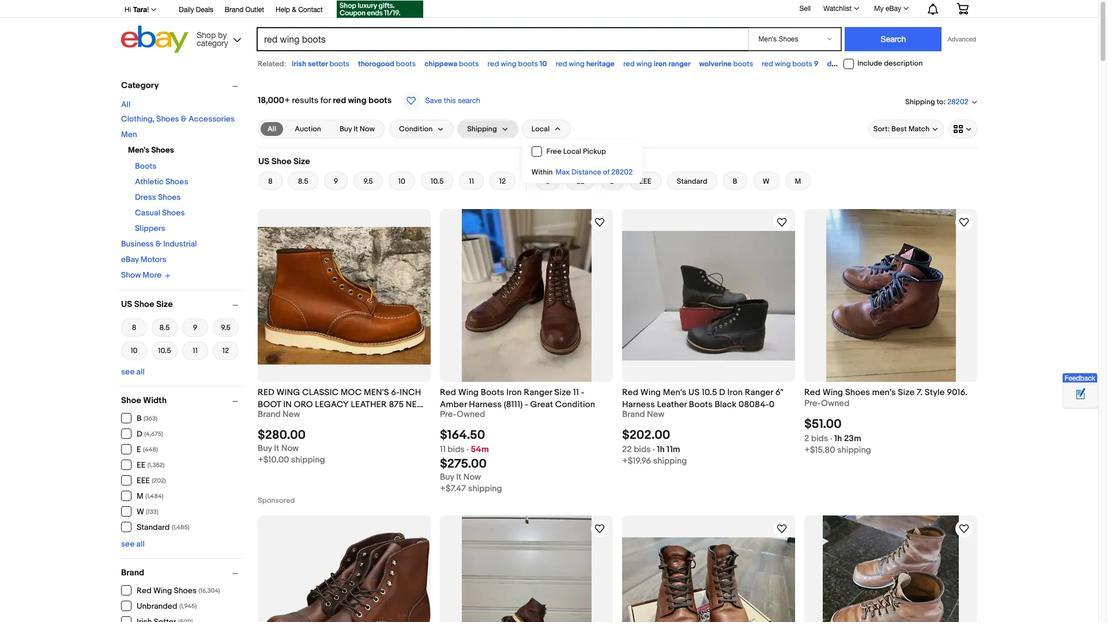 Task type: describe. For each thing, give the bounding box(es) containing it.
red for $164.50
[[440, 388, 456, 399]]

business & industrial ebay motors
[[121, 239, 197, 265]]

$280.00 buy it now +$10.00 shipping
[[258, 429, 325, 466]]

1 horizontal spatial 10.5 link
[[421, 172, 454, 190]]

iron
[[654, 59, 667, 69]]

& for industrial
[[156, 239, 161, 249]]

it inside "link"
[[354, 125, 358, 134]]

show more
[[121, 271, 162, 280]]

1 vertical spatial 8 link
[[121, 318, 147, 338]]

(448)
[[143, 446, 158, 454]]

sort: best match button
[[868, 120, 944, 138]]

+$19.96
[[622, 456, 651, 467]]

brand new
[[258, 410, 300, 420]]

1 vertical spatial -
[[525, 400, 528, 411]]

0 horizontal spatial all link
[[121, 100, 131, 110]]

wing for red wing boots 9
[[775, 59, 791, 69]]

see all for us
[[121, 367, 145, 377]]

shipping inside $51.00 2 bids · 1h 23m +$15.80 shipping
[[837, 445, 871, 456]]

(8111)
[[504, 400, 523, 411]]

size inside red wing boots iron ranger size 11  - amber harness (8111) - great condition pre-owned
[[554, 388, 571, 399]]

red wing 1907 heritage 6" classic moc toe boots size 12ee image
[[823, 516, 959, 623]]

auction link
[[288, 122, 328, 136]]

shoe width inside main content
[[536, 156, 582, 167]]

size inside red wing shoes men's size 7. style 9016. pre-owned
[[898, 388, 915, 399]]

w for w
[[763, 177, 770, 186]]

0 vertical spatial in
[[283, 400, 292, 411]]

0
[[769, 400, 775, 411]]

max
[[556, 168, 570, 177]]

1 horizontal spatial 8.5 link
[[288, 172, 318, 190]]

ebay inside the "account" navigation
[[886, 5, 902, 13]]

sell link
[[794, 4, 816, 12]]

w (133)
[[137, 508, 158, 517]]

12 link inside main content
[[490, 172, 516, 190]]

daily
[[179, 6, 194, 14]]

classic
[[302, 388, 339, 399]]

see all button for us
[[121, 367, 145, 377]]

red for $51.00
[[805, 388, 821, 399]]

0 vertical spatial 9.5 link
[[354, 172, 383, 190]]

owned inside red wing shoes men's size 7. style 9016. pre-owned
[[821, 399, 850, 410]]

style
[[925, 388, 945, 399]]

1 vertical spatial 8.5 link
[[152, 318, 178, 338]]

shoes down dress shoes link
[[162, 208, 185, 218]]

0 horizontal spatial 8.5
[[159, 323, 170, 333]]

1 horizontal spatial 10 link
[[389, 172, 415, 190]]

shoes up (1,945) on the left bottom
[[174, 587, 197, 596]]

chippewa boots
[[425, 59, 479, 69]]

$51.00
[[805, 418, 842, 433]]

sell
[[800, 4, 811, 12]]

d inside the 'red wing men's us 10.5 d iron ranger 6" harness leather boots black 08084-0 brand new'
[[719, 388, 726, 399]]

related:
[[258, 59, 286, 69]]

ranger inside red wing boots iron ranger size 11  - amber harness (8111) - great condition pre-owned
[[524, 388, 552, 399]]

shop by category
[[197, 30, 228, 48]]

(1,484)
[[145, 493, 163, 501]]

oro
[[294, 400, 313, 411]]

account navigation
[[118, 0, 978, 20]]

shipping for shipping to : 28202
[[906, 97, 935, 106]]

brand outlet link
[[225, 4, 264, 17]]

search
[[458, 96, 480, 105]]

help
[[276, 6, 290, 14]]

red wing men's us 10.5 d iron ranger 6" harness leather boots black 08084-0 image
[[622, 231, 795, 361]]

2 horizontal spatial 9
[[814, 59, 819, 69]]

harness for $202.00
[[622, 400, 655, 411]]

brand for brand outlet
[[225, 6, 244, 14]]

1 vertical spatial 9 link
[[182, 318, 208, 338]]

box
[[268, 412, 286, 423]]

condition inside red wing boots iron ranger size 11  - amber harness (8111) - great condition pre-owned
[[555, 400, 595, 411]]

show
[[121, 271, 141, 280]]

clothing,
[[121, 114, 155, 124]]

red up unbranded
[[137, 587, 152, 596]]

$275.00
[[440, 457, 487, 472]]

wing inside main content
[[348, 95, 367, 106]]

hi tara !
[[125, 5, 149, 14]]

pickup
[[583, 147, 606, 156]]

red wing boots iron ranger size 11  - amber harness (8111) - great condition heading
[[440, 388, 595, 411]]

0 horizontal spatial us
[[121, 299, 132, 310]]

daily deals link
[[179, 4, 213, 17]]

10.5 for right 10.5 link
[[431, 177, 444, 186]]

boot
[[258, 400, 281, 411]]

ee (1,352)
[[137, 461, 165, 471]]

new inside the 'red wing men's us 10.5 d iron ranger 6" harness leather boots black 08084-0 brand new'
[[647, 410, 665, 420]]

shoes up dress shoes link
[[165, 177, 188, 187]]

1 vertical spatial 12
[[223, 346, 229, 356]]

9.5 inside main content
[[364, 177, 373, 186]]

shipping button
[[458, 120, 518, 138]]

shipping inside $280.00 buy it now +$10.00 shipping
[[291, 455, 325, 466]]

your shopping cart image
[[956, 3, 970, 14]]

$164.50
[[440, 429, 485, 444]]

include
[[858, 59, 883, 68]]

red for red wing boots 9
[[762, 59, 774, 69]]

0 horizontal spatial shoe width
[[121, 395, 167, 406]]

wolverine boots
[[699, 59, 753, 69]]

brand for brand new
[[258, 410, 281, 420]]

it inside $280.00 buy it now +$10.00 shipping
[[274, 444, 279, 455]]

tara
[[133, 5, 147, 14]]

shipping inside "$202.00 22 bids · 1h 11m +$19.96 shipping"
[[653, 456, 687, 467]]

0 vertical spatial us
[[258, 156, 270, 167]]

8.5 inside main content
[[298, 177, 308, 186]]

wing for $51.00
[[823, 388, 843, 399]]

advanced link
[[942, 28, 976, 51]]

main content containing $51.00
[[253, 75, 982, 623]]

d for d (4,675)
[[137, 430, 142, 440]]

irish
[[292, 59, 306, 69]]

my ebay
[[874, 5, 902, 13]]

red for red wing iron ranger
[[623, 59, 635, 69]]

1 horizontal spatial 8 link
[[258, 172, 282, 190]]

athletic
[[135, 177, 164, 187]]

d for d
[[546, 177, 551, 186]]

all inside 'link'
[[268, 125, 276, 134]]

boots right danner
[[852, 59, 872, 69]]

watch red wing shoes heritage classic moc 1907 boots | men size 10 ee - copper image
[[593, 523, 607, 537]]

:
[[944, 97, 946, 106]]

wing for red wing iron ranger
[[637, 59, 652, 69]]

$164.50 11 bids · 54m $275.00 buy it now +$7.47 shipping
[[440, 429, 502, 495]]

none submit inside shop by category banner
[[845, 27, 942, 51]]

unbranded (1,945)
[[137, 602, 197, 612]]

watch red wing men's us 10.5 d iron ranger 6" harness leather boots black 08084-0 image
[[775, 216, 789, 230]]

boots right chippewa
[[459, 59, 479, 69]]

· for 11m
[[653, 445, 655, 456]]

shop
[[197, 30, 216, 40]]

all for shoe
[[136, 367, 145, 377]]

ee for ee
[[576, 177, 585, 186]]

0 vertical spatial men's
[[128, 145, 149, 155]]

shipping for shipping
[[467, 125, 497, 134]]

2 horizontal spatial 10
[[540, 59, 547, 69]]

8 for rightmost 8 link
[[268, 177, 273, 186]]

+$15.80
[[805, 445, 836, 456]]

red wing men's us 10.5 d iron ranger 6" harness leather boots black 08084-0 heading
[[622, 388, 784, 411]]

condition inside "dropdown button"
[[399, 125, 433, 134]]

save
[[425, 96, 442, 105]]

red for red wing heritage
[[556, 59, 567, 69]]

category
[[197, 38, 228, 48]]

motors
[[141, 255, 167, 265]]

dress
[[135, 193, 156, 202]]

1 vertical spatial 9.5 link
[[213, 318, 239, 338]]

red wing boots iron ranger size 11  - amber harness (8111) - great condition pre-owned
[[440, 388, 595, 420]]

0 horizontal spatial 12 link
[[213, 341, 239, 361]]

875
[[389, 400, 404, 411]]

auction
[[295, 125, 321, 134]]

+$7.47
[[440, 484, 466, 495]]

boots left danner
[[793, 59, 813, 69]]

e (448)
[[137, 445, 158, 455]]

· for $275.00
[[467, 445, 469, 456]]

chippewa
[[425, 59, 457, 69]]

wing for red wing heritage
[[569, 59, 585, 69]]

& inside clothing, shoes & accessories men
[[181, 114, 187, 124]]

irish setter boots
[[292, 59, 349, 69]]

e for e
[[610, 177, 614, 186]]

my ebay link
[[868, 2, 914, 16]]

advanced
[[948, 36, 976, 43]]

1 horizontal spatial 9 link
[[324, 172, 348, 190]]

clothing, shoes & accessories men
[[121, 114, 235, 140]]

red wing shoes (16,304)
[[137, 587, 220, 596]]

1 horizontal spatial 11 link
[[459, 172, 484, 190]]

red wing shoes heritage classic moc 1907 boots | men size 10 ee - copper image
[[462, 516, 591, 623]]

casual
[[135, 208, 160, 218]]

shoe up b (363)
[[121, 395, 141, 406]]

iron inside red wing boots iron ranger size 11  - amber harness (8111) - great condition pre-owned
[[507, 388, 522, 399]]

b for b
[[733, 177, 738, 186]]

0 horizontal spatial all
[[121, 100, 131, 110]]

1 vertical spatial 10.5 link
[[152, 341, 178, 361]]

harness for $164.50
[[469, 400, 502, 411]]

(16,304)
[[199, 588, 220, 595]]

9 for right 9 link
[[334, 177, 338, 186]]

watch red wing boots iron ranger size 11  - amber harness (8111) - great condition image
[[593, 216, 607, 230]]

standard link
[[667, 172, 717, 190]]

us inside the 'red wing men's us 10.5 d iron ranger 6" harness leather boots black 08084-0 brand new'
[[689, 388, 700, 399]]

0 horizontal spatial 9.5
[[221, 323, 231, 333]]

include description
[[858, 59, 923, 68]]

2 vertical spatial 10
[[131, 346, 138, 356]]

e for e (448)
[[137, 445, 141, 455]]

(1,485)
[[172, 524, 190, 532]]

pre- inside red wing boots iron ranger size 11  - amber harness (8111) - great condition pre-owned
[[440, 410, 457, 420]]

1 vertical spatial local
[[563, 147, 582, 156]]

see all for shoe
[[121, 540, 145, 549]]

1 vertical spatial 10 link
[[121, 341, 147, 361]]

1 horizontal spatial 12
[[500, 177, 506, 186]]

red wing shoes men's size 7. style 9016. link
[[805, 387, 978, 399]]

red
[[258, 388, 275, 399]]

boots down search for anything text field
[[518, 59, 538, 69]]

m for m (1,484)
[[137, 492, 143, 502]]

casual shoes link
[[135, 208, 185, 218]]

wing up unbranded (1,945)
[[153, 587, 172, 596]]

unbranded
[[137, 602, 177, 612]]

ranger inside the 'red wing men's us 10.5 d iron ranger 6" harness leather boots black 08084-0 brand new'
[[745, 388, 774, 399]]

0 horizontal spatial 28202
[[612, 168, 633, 177]]

bids for $51.00
[[811, 434, 828, 445]]

watchlist link
[[817, 2, 865, 16]]

within max distance of 28202
[[532, 168, 633, 177]]

danner
[[827, 59, 851, 69]]

shoes inside clothing, shoes & accessories men
[[156, 114, 179, 124]]

1 vertical spatial 11 link
[[182, 341, 208, 361]]

red wing classic moc men's 6-inch boot in oro legacy leather 875 new in box heading
[[258, 388, 425, 423]]

deals
[[196, 6, 213, 14]]



Task type: vqa. For each thing, say whether or not it's contained in the screenshot.
left 8
yes



Task type: locate. For each thing, give the bounding box(es) containing it.
1 horizontal spatial -
[[581, 388, 585, 399]]

8.5
[[298, 177, 308, 186], [159, 323, 170, 333]]

standard (1,485)
[[137, 523, 190, 533]]

1 horizontal spatial all link
[[261, 122, 283, 136]]

brand for brand
[[121, 568, 144, 579]]

us shoe size
[[258, 156, 310, 167], [121, 299, 173, 310]]

shipping down 11m
[[653, 456, 687, 467]]

0 horizontal spatial us shoe size
[[121, 299, 173, 310]]

sort: best match
[[874, 125, 930, 134]]

0 vertical spatial 8
[[268, 177, 273, 186]]

men's inside the 'red wing men's us 10.5 d iron ranger 6" harness leather boots black 08084-0 brand new'
[[663, 388, 687, 399]]

ee right the max
[[576, 177, 585, 186]]

1 horizontal spatial m
[[795, 177, 801, 186]]

red wing iron ranger
[[623, 59, 691, 69]]

0 horizontal spatial 9 link
[[182, 318, 208, 338]]

standard down (133)
[[137, 523, 170, 533]]

1 see all from the top
[[121, 367, 145, 377]]

red down search for anything text field
[[488, 59, 499, 69]]

shoes right clothing,
[[156, 114, 179, 124]]

1 vertical spatial us
[[121, 299, 132, 310]]

see all button down standard (1,485)
[[121, 540, 145, 549]]

0 vertical spatial 9 link
[[324, 172, 348, 190]]

0 horizontal spatial ·
[[467, 445, 469, 456]]

men's shoes
[[128, 145, 174, 155]]

2 vertical spatial buy
[[440, 472, 454, 483]]

0 vertical spatial 12 link
[[490, 172, 516, 190]]

1 vertical spatial m
[[137, 492, 143, 502]]

· up +$15.80
[[830, 434, 833, 445]]

(4,675)
[[144, 431, 163, 438]]

1 vertical spatial 10.5
[[158, 346, 171, 356]]

buy
[[340, 125, 352, 134], [258, 444, 272, 455], [440, 472, 454, 483]]

boots inside main content
[[369, 95, 392, 106]]

& right help
[[292, 6, 296, 14]]

results
[[292, 95, 319, 106]]

1 horizontal spatial now
[[360, 125, 375, 134]]

1 horizontal spatial 10.5
[[431, 177, 444, 186]]

watch red wing 1907 heritage 6" classic moc toe boots size 12ee image
[[957, 523, 971, 537]]

standard for standard
[[677, 177, 708, 186]]

b
[[733, 177, 738, 186], [137, 414, 142, 424]]

shoes inside red wing shoes men's size 7. style 9016. pre-owned
[[845, 388, 870, 399]]

1h inside "$202.00 22 bids · 1h 11m +$19.96 shipping"
[[657, 445, 665, 456]]

2 vertical spatial 9
[[193, 323, 197, 333]]

· left 54m
[[467, 445, 469, 456]]

0 vertical spatial 10
[[540, 59, 547, 69]]

brand left 'outlet'
[[225, 6, 244, 14]]

18,000 + results for red wing boots
[[258, 95, 392, 106]]

0 vertical spatial 8 link
[[258, 172, 282, 190]]

best
[[892, 125, 907, 134]]

1 vertical spatial all
[[268, 125, 276, 134]]

get the coupon image
[[337, 1, 423, 18]]

now up +$10.00
[[281, 444, 299, 455]]

thorogood boots
[[358, 59, 416, 69]]

b left w link
[[733, 177, 738, 186]]

1 horizontal spatial d
[[546, 177, 551, 186]]

2 ranger from the left
[[745, 388, 774, 399]]

0 horizontal spatial owned
[[457, 410, 485, 420]]

see
[[121, 367, 135, 377], [121, 540, 135, 549]]

buy inside "link"
[[340, 125, 352, 134]]

show more button
[[121, 271, 171, 281]]

d left the max
[[546, 177, 551, 186]]

9.5 link
[[354, 172, 383, 190], [213, 318, 239, 338]]

red inside main content
[[333, 95, 346, 106]]

see all button up b (363)
[[121, 367, 145, 377]]

9 link down buy it now
[[324, 172, 348, 190]]

us shoe size button
[[121, 299, 243, 310]]

red down shop by category banner
[[556, 59, 567, 69]]

0 vertical spatial 9.5
[[364, 177, 373, 186]]

see all up b (363)
[[121, 367, 145, 377]]

0 horizontal spatial men's
[[128, 145, 149, 155]]

& for contact
[[292, 6, 296, 14]]

shipping left to
[[906, 97, 935, 106]]

main content
[[253, 75, 982, 623]]

wing left heritage
[[569, 59, 585, 69]]

2 harness from the left
[[622, 400, 655, 411]]

None submit
[[845, 27, 942, 51]]

daily deals
[[179, 6, 213, 14]]

1 horizontal spatial 9.5
[[364, 177, 373, 186]]

1 vertical spatial men's
[[663, 388, 687, 399]]

slippers
[[135, 224, 165, 234]]

all up clothing,
[[121, 100, 131, 110]]

Search for anything text field
[[258, 28, 747, 50]]

ee for ee (1,352)
[[137, 461, 146, 471]]

1 vertical spatial standard
[[137, 523, 170, 533]]

watch red wing shoes men's size 7. style 9016. image
[[957, 216, 971, 230]]

brand up $202.00
[[622, 410, 645, 420]]

wing up buy it now
[[348, 95, 367, 106]]

1 horizontal spatial new
[[647, 410, 665, 420]]

iron inside the 'red wing men's us 10.5 d iron ranger 6" harness leather boots black 08084-0 brand new'
[[728, 388, 743, 399]]

owned inside red wing boots iron ranger size 11  - amber harness (8111) - great condition pre-owned
[[457, 410, 485, 420]]

boots left black
[[689, 400, 713, 411]]

harness inside red wing boots iron ranger size 11  - amber harness (8111) - great condition pre-owned
[[469, 400, 502, 411]]

1 horizontal spatial 28202
[[948, 98, 969, 107]]

match
[[909, 125, 930, 134]]

boots inside the 'red wing men's us 10.5 d iron ranger 6" harness leather boots black 08084-0 brand new'
[[689, 400, 713, 411]]

men's up leather
[[663, 388, 687, 399]]

red wing shoes men's size 7. style 9016. heading
[[805, 388, 968, 399]]

eee inside "link"
[[639, 177, 652, 186]]

see all button for shoe
[[121, 540, 145, 549]]

shipping right +$7.47
[[468, 484, 502, 495]]

d link
[[536, 172, 561, 190]]

1 all from the top
[[136, 367, 145, 377]]

w right b link
[[763, 177, 770, 186]]

0 vertical spatial see all button
[[121, 367, 145, 377]]

red wing boots 9
[[762, 59, 819, 69]]

0 horizontal spatial 10 link
[[121, 341, 147, 361]]

moc
[[341, 388, 362, 399]]

1 vertical spatial buy
[[258, 444, 272, 455]]

1h left "23m"
[[834, 434, 842, 445]]

0 vertical spatial local
[[532, 125, 550, 134]]

9 for bottommost 9 link
[[193, 323, 197, 333]]

buy inside $280.00 buy it now +$10.00 shipping
[[258, 444, 272, 455]]

bids inside '$164.50 11 bids · 54m $275.00 buy it now +$7.47 shipping'
[[448, 445, 465, 456]]

9.5 down us shoe size dropdown button
[[221, 323, 231, 333]]

1 horizontal spatial eee
[[639, 177, 652, 186]]

boots link
[[135, 161, 157, 171]]

brand inside the "account" navigation
[[225, 6, 244, 14]]

us shoe size down all text field
[[258, 156, 310, 167]]

18,000
[[258, 95, 284, 106]]

1 vertical spatial 8
[[132, 323, 136, 333]]

all
[[121, 100, 131, 110], [268, 125, 276, 134]]

bids inside "$202.00 22 bids · 1h 11m +$19.96 shipping"
[[634, 445, 651, 456]]

1 iron from the left
[[507, 388, 522, 399]]

eee right e link
[[639, 177, 652, 186]]

1 horizontal spatial pre-
[[805, 399, 821, 410]]

bids up +$15.80
[[811, 434, 828, 445]]

buy down 18,000 + results for red wing boots
[[340, 125, 352, 134]]

now inside $280.00 buy it now +$10.00 shipping
[[281, 444, 299, 455]]

width up (363)
[[143, 395, 167, 406]]

0 horizontal spatial width
[[143, 395, 167, 406]]

bids down $164.50
[[448, 445, 465, 456]]

bids for $164.50
[[448, 445, 465, 456]]

shoe up within
[[536, 156, 556, 167]]

ranger up the 'great'
[[524, 388, 552, 399]]

1 horizontal spatial condition
[[555, 400, 595, 411]]

0 vertical spatial 10.5
[[431, 177, 444, 186]]

see for us
[[121, 367, 135, 377]]

(363)
[[144, 415, 157, 423]]

& left accessories
[[181, 114, 187, 124]]

men's
[[128, 145, 149, 155], [663, 388, 687, 399]]

wing
[[277, 388, 300, 399]]

2 horizontal spatial us
[[689, 388, 700, 399]]

local button
[[522, 120, 571, 138]]

1h
[[834, 434, 842, 445], [657, 445, 665, 456]]

us shoe size down show more button
[[121, 299, 173, 310]]

it
[[354, 125, 358, 134], [274, 444, 279, 455], [456, 472, 462, 483]]

0 vertical spatial 12
[[500, 177, 506, 186]]

0 horizontal spatial -
[[525, 400, 528, 411]]

brand up unbranded
[[121, 568, 144, 579]]

11 inside '$164.50 11 bids · 54m $275.00 buy it now +$7.47 shipping'
[[440, 445, 446, 456]]

it inside '$164.50 11 bids · 54m $275.00 buy it now +$7.47 shipping'
[[456, 472, 462, 483]]

now inside '$164.50 11 bids · 54m $275.00 buy it now +$7.47 shipping'
[[464, 472, 481, 483]]

red wing men's us 10.5 d iron ranger 6" harness leather boots black 08084-0 brand new
[[622, 388, 784, 420]]

wing left iron
[[637, 59, 652, 69]]

new up $202.00
[[647, 410, 665, 420]]

9 down us shoe size dropdown button
[[193, 323, 197, 333]]

listing options selector. gallery view selected. image
[[954, 125, 972, 134]]

m (1,484)
[[137, 492, 163, 502]]

shipping right +$10.00
[[291, 455, 325, 466]]

2 see all from the top
[[121, 540, 145, 549]]

distance
[[572, 168, 602, 177]]

leather
[[657, 400, 687, 411]]

b inside main content
[[733, 177, 738, 186]]

help & contact link
[[276, 4, 323, 17]]

boots right thorogood on the top left of the page
[[396, 59, 416, 69]]

& inside the "account" navigation
[[292, 6, 296, 14]]

2 new from the left
[[647, 410, 665, 420]]

1 harness from the left
[[469, 400, 502, 411]]

1 horizontal spatial bids
[[634, 445, 651, 456]]

& up motors
[[156, 239, 161, 249]]

shop by category banner
[[118, 0, 978, 56]]

d (4,675)
[[137, 430, 163, 440]]

red for red wing boots 10
[[488, 59, 499, 69]]

category
[[121, 80, 159, 91]]

all for width
[[136, 540, 145, 549]]

b left (363)
[[137, 414, 142, 424]]

· for 23m
[[830, 434, 833, 445]]

bids for $202.00
[[634, 445, 651, 456]]

1 vertical spatial w
[[137, 508, 144, 517]]

wing inside red wing shoes men's size 7. style 9016. pre-owned
[[823, 388, 843, 399]]

pre- inside red wing shoes men's size 7. style 9016. pre-owned
[[805, 399, 821, 410]]

boots right setter
[[330, 59, 349, 69]]

buy up +$7.47
[[440, 472, 454, 483]]

10.5 link down us shoe size dropdown button
[[152, 341, 178, 361]]

d up black
[[719, 388, 726, 399]]

1 vertical spatial ebay
[[121, 255, 139, 265]]

11m
[[667, 445, 680, 456]]

(1,352)
[[147, 462, 165, 469]]

w left (133)
[[137, 508, 144, 517]]

0 horizontal spatial 1h
[[657, 445, 665, 456]]

red inside the 'red wing men's us 10.5 d iron ranger 6" harness leather boots black 08084-0 brand new'
[[622, 388, 639, 399]]

red wing boots iron ranger size 11  - amber harness (8111) - great condition image
[[462, 209, 591, 382]]

+$10.00
[[258, 455, 289, 466]]

8 link
[[258, 172, 282, 190], [121, 318, 147, 338]]

· inside "$202.00 22 bids · 1h 11m +$19.96 shipping"
[[653, 445, 655, 456]]

ranger
[[524, 388, 552, 399], [745, 388, 774, 399]]

it up +$10.00
[[274, 444, 279, 455]]

ebay inside business & industrial ebay motors
[[121, 255, 139, 265]]

1h for $51.00
[[834, 434, 842, 445]]

0 horizontal spatial eee
[[137, 476, 150, 486]]

1 vertical spatial shipping
[[467, 125, 497, 134]]

1 vertical spatial &
[[181, 114, 187, 124]]

0 horizontal spatial bids
[[448, 445, 465, 456]]

red right wolverine boots
[[762, 59, 774, 69]]

0 vertical spatial 10 link
[[389, 172, 415, 190]]

1 horizontal spatial owned
[[821, 399, 850, 410]]

10.5 link down condition "dropdown button"
[[421, 172, 454, 190]]

1 vertical spatial us shoe size
[[121, 299, 173, 310]]

black
[[715, 400, 737, 411]]

brand inside the 'red wing men's us 10.5 d iron ranger 6" harness leather boots black 08084-0 brand new'
[[622, 410, 645, 420]]

bids up "+$19.96"
[[634, 445, 651, 456]]

to
[[937, 97, 944, 106]]

2 horizontal spatial boots
[[689, 400, 713, 411]]

9 inside main content
[[334, 177, 338, 186]]

w inside w link
[[763, 177, 770, 186]]

1 vertical spatial width
[[143, 395, 167, 406]]

0 vertical spatial m
[[795, 177, 801, 186]]

2 horizontal spatial 10.5
[[702, 388, 717, 399]]

0 vertical spatial all link
[[121, 100, 131, 110]]

watch red wing heritage 9016 beckman boots 9.5d cigar featherstone leather. image
[[775, 523, 789, 537]]

buy it now link
[[333, 122, 382, 136]]

1 see from the top
[[121, 367, 135, 377]]

buy inside '$164.50 11 bids · 54m $275.00 buy it now +$7.47 shipping'
[[440, 472, 454, 483]]

e
[[610, 177, 614, 186], [137, 445, 141, 455]]

10 link
[[389, 172, 415, 190], [121, 341, 147, 361]]

boots up (8111)
[[481, 388, 505, 399]]

1 vertical spatial ee
[[137, 461, 146, 471]]

2 see all button from the top
[[121, 540, 145, 549]]

0 vertical spatial d
[[546, 177, 551, 186]]

· inside $51.00 2 bids · 1h 23m +$15.80 shipping
[[830, 434, 833, 445]]

10.5 inside the 'red wing men's us 10.5 d iron ranger 6" harness leather boots black 08084-0 brand new'
[[702, 388, 717, 399]]

1 horizontal spatial standard
[[677, 177, 708, 186]]

0 horizontal spatial new
[[283, 410, 300, 420]]

All selected text field
[[268, 124, 276, 134]]

shipping inside '$164.50 11 bids · 54m $275.00 buy it now +$7.47 shipping'
[[468, 484, 502, 495]]

2 all from the top
[[136, 540, 145, 549]]

athletic shoes link
[[135, 177, 188, 187]]

1h inside $51.00 2 bids · 1h 23m +$15.80 shipping
[[834, 434, 842, 445]]

amber
[[440, 400, 467, 411]]

9.5 down buy it now
[[364, 177, 373, 186]]

10.5 down us shoe size dropdown button
[[158, 346, 171, 356]]

8 for bottom 8 link
[[132, 323, 136, 333]]

0 vertical spatial 28202
[[948, 98, 969, 107]]

new down wing
[[283, 410, 300, 420]]

28202 inside shipping to : 28202
[[948, 98, 969, 107]]

8 inside main content
[[268, 177, 273, 186]]

shipping
[[906, 97, 935, 106], [467, 125, 497, 134]]

e left (448)
[[137, 445, 141, 455]]

boots up athletic
[[135, 161, 157, 171]]

buy it now
[[340, 125, 375, 134]]

boots athletic shoes dress shoes casual shoes slippers
[[135, 161, 188, 234]]

red inside red wing shoes men's size 7. style 9016. pre-owned
[[805, 388, 821, 399]]

help & contact
[[276, 6, 323, 14]]

28202 right of
[[612, 168, 633, 177]]

inch
[[400, 388, 421, 399]]

· inside '$164.50 11 bids · 54m $275.00 buy it now +$7.47 shipping'
[[467, 445, 469, 456]]

in
[[283, 400, 292, 411], [258, 412, 266, 423]]

1 vertical spatial 10
[[398, 177, 405, 186]]

shoe width up b (363)
[[121, 395, 167, 406]]

11 link down shipping dropdown button
[[459, 172, 484, 190]]

wing down search for anything text field
[[501, 59, 517, 69]]

2 horizontal spatial bids
[[811, 434, 828, 445]]

owned up $51.00 on the right bottom
[[821, 399, 850, 410]]

red wing classic moc men's 6-inch boot in oro legacy leather 875 new in box link
[[258, 387, 431, 423]]

1 see all button from the top
[[121, 367, 145, 377]]

0 vertical spatial ebay
[[886, 5, 902, 13]]

owned
[[821, 399, 850, 410], [457, 410, 485, 420]]

width inside main content
[[558, 156, 582, 167]]

shipping inside shipping to : 28202
[[906, 97, 935, 106]]

all down 18,000
[[268, 125, 276, 134]]

0 vertical spatial 8.5 link
[[288, 172, 318, 190]]

see for shoe
[[121, 540, 135, 549]]

pre- up $164.50
[[440, 410, 457, 420]]

men's up boots link
[[128, 145, 149, 155]]

b link
[[723, 172, 747, 190]]

local inside dropdown button
[[532, 125, 550, 134]]

red wing heritage classic 6" iron ranger boot # 8111 amber made in usa 2e & d image
[[258, 533, 431, 623]]

wing for $164.50
[[458, 388, 479, 399]]

8.5 link down auction link
[[288, 172, 318, 190]]

$202.00 22 bids · 1h 11m +$19.96 shipping
[[622, 429, 687, 467]]

0 horizontal spatial ebay
[[121, 255, 139, 265]]

great
[[530, 400, 553, 411]]

harness inside the 'red wing men's us 10.5 d iron ranger 6" harness leather boots black 08084-0 brand new'
[[622, 400, 655, 411]]

1 vertical spatial d
[[719, 388, 726, 399]]

red for $202.00
[[622, 388, 639, 399]]

shipping inside dropdown button
[[467, 125, 497, 134]]

e inside main content
[[610, 177, 614, 186]]

eee for eee (202)
[[137, 476, 150, 486]]

!
[[147, 6, 149, 14]]

bids inside $51.00 2 bids · 1h 23m +$15.80 shipping
[[811, 434, 828, 445]]

standard left b link
[[677, 177, 708, 186]]

0 vertical spatial shoe width
[[536, 156, 582, 167]]

1 horizontal spatial shipping
[[906, 97, 935, 106]]

m inside main content
[[795, 177, 801, 186]]

2
[[805, 434, 809, 445]]

(202)
[[152, 478, 166, 485]]

eee for eee
[[639, 177, 652, 186]]

boots right wolverine
[[733, 59, 753, 69]]

red wing heritage
[[556, 59, 615, 69]]

now inside "link"
[[360, 125, 375, 134]]

1 horizontal spatial w
[[763, 177, 770, 186]]

0 vertical spatial see all
[[121, 367, 145, 377]]

all up b (363)
[[136, 367, 145, 377]]

2 horizontal spatial &
[[292, 6, 296, 14]]

save this search button
[[399, 91, 484, 111]]

all link
[[121, 100, 131, 110], [261, 122, 283, 136]]

8 link down all text field
[[258, 172, 282, 190]]

red inside red wing boots iron ranger size 11  - amber harness (8111) - great condition pre-owned
[[440, 388, 456, 399]]

red wing shoes men's size 7. style 9016. image
[[826, 209, 956, 382]]

0 horizontal spatial boots
[[135, 161, 157, 171]]

wing inside the 'red wing men's us 10.5 d iron ranger 6" harness leather boots black 08084-0 brand new'
[[641, 388, 661, 399]]

1 horizontal spatial local
[[563, 147, 582, 156]]

9.5 link down us shoe size dropdown button
[[213, 318, 239, 338]]

0 horizontal spatial condition
[[399, 125, 433, 134]]

b for b (363)
[[137, 414, 142, 424]]

1 vertical spatial boots
[[481, 388, 505, 399]]

shoe width up the max
[[536, 156, 582, 167]]

2 see from the top
[[121, 540, 135, 549]]

wing for red wing boots 10
[[501, 59, 517, 69]]

shoes down athletic shoes link
[[158, 193, 181, 202]]

10.5 down condition "dropdown button"
[[431, 177, 444, 186]]

0 horizontal spatial ranger
[[524, 388, 552, 399]]

standard inside main content
[[677, 177, 708, 186]]

e right of
[[610, 177, 614, 186]]

local up free
[[532, 125, 550, 134]]

1 vertical spatial see all button
[[121, 540, 145, 549]]

0 horizontal spatial buy
[[258, 444, 272, 455]]

1 horizontal spatial us shoe size
[[258, 156, 310, 167]]

10
[[540, 59, 547, 69], [398, 177, 405, 186], [131, 346, 138, 356]]

boots inside boots athletic shoes dress shoes casual shoes slippers
[[135, 161, 157, 171]]

wing left danner
[[775, 59, 791, 69]]

now up +$7.47
[[464, 472, 481, 483]]

9.5 link down buy it now
[[354, 172, 383, 190]]

w for w (133)
[[137, 508, 144, 517]]

red wing heritage 9016 beckman boots 9.5d cigar featherstone leather. image
[[622, 538, 795, 623]]

8 down all text field
[[268, 177, 273, 186]]

2 iron from the left
[[728, 388, 743, 399]]

1 vertical spatial condition
[[555, 400, 595, 411]]

leather
[[351, 400, 387, 411]]

0 horizontal spatial harness
[[469, 400, 502, 411]]

m right w link
[[795, 177, 801, 186]]

red wing classic moc men's 6-inch boot in oro legacy leather 875 new in box image
[[258, 227, 431, 365]]

wing up amber
[[458, 388, 479, 399]]

m for m
[[795, 177, 801, 186]]

ebay motors link
[[121, 255, 167, 265]]

men
[[121, 130, 137, 140]]

red wing men's us 10.5 d iron ranger 6" harness leather boots black 08084-0 link
[[622, 387, 795, 411]]

condition
[[399, 125, 433, 134], [555, 400, 595, 411]]

11 inside red wing boots iron ranger size 11  - amber harness (8111) - great condition pre-owned
[[573, 388, 579, 399]]

shoe down all text field
[[271, 156, 292, 167]]

wing for $202.00
[[641, 388, 661, 399]]

8.5 link down us shoe size dropdown button
[[152, 318, 178, 338]]

free
[[547, 147, 562, 156]]

0 horizontal spatial d
[[137, 430, 142, 440]]

1 vertical spatial in
[[258, 412, 266, 423]]

10.5 for the bottom 10.5 link
[[158, 346, 171, 356]]

0 vertical spatial see
[[121, 367, 135, 377]]

12 link
[[490, 172, 516, 190], [213, 341, 239, 361]]

wing inside red wing boots iron ranger size 11  - amber harness (8111) - great condition pre-owned
[[458, 388, 479, 399]]

shoes up boots link
[[151, 145, 174, 155]]

1 ranger from the left
[[524, 388, 552, 399]]

hi
[[125, 6, 131, 14]]

red up amber
[[440, 388, 456, 399]]

width
[[558, 156, 582, 167], [143, 395, 167, 406]]

1h for $202.00
[[657, 445, 665, 456]]

1h left 11m
[[657, 445, 665, 456]]

0 horizontal spatial 11 link
[[182, 341, 208, 361]]

business
[[121, 239, 154, 249]]

10 inside main content
[[398, 177, 405, 186]]

condition button
[[389, 120, 454, 138]]

b (363)
[[137, 414, 157, 424]]

1 horizontal spatial 9
[[334, 177, 338, 186]]

shoes left men's in the bottom right of the page
[[845, 388, 870, 399]]

shop by category button
[[191, 26, 243, 50]]

standard for standard (1,485)
[[137, 523, 170, 533]]

1 horizontal spatial 10
[[398, 177, 405, 186]]

my
[[874, 5, 884, 13]]

1 new from the left
[[283, 410, 300, 420]]

& inside business & industrial ebay motors
[[156, 239, 161, 249]]

$280.00
[[258, 429, 306, 444]]

shoe down show more button
[[134, 299, 154, 310]]

wing up $51.00 on the right bottom
[[823, 388, 843, 399]]

red right heritage
[[623, 59, 635, 69]]

0 vertical spatial now
[[360, 125, 375, 134]]

boots inside red wing boots iron ranger size 11  - amber harness (8111) - great condition pre-owned
[[481, 388, 505, 399]]



